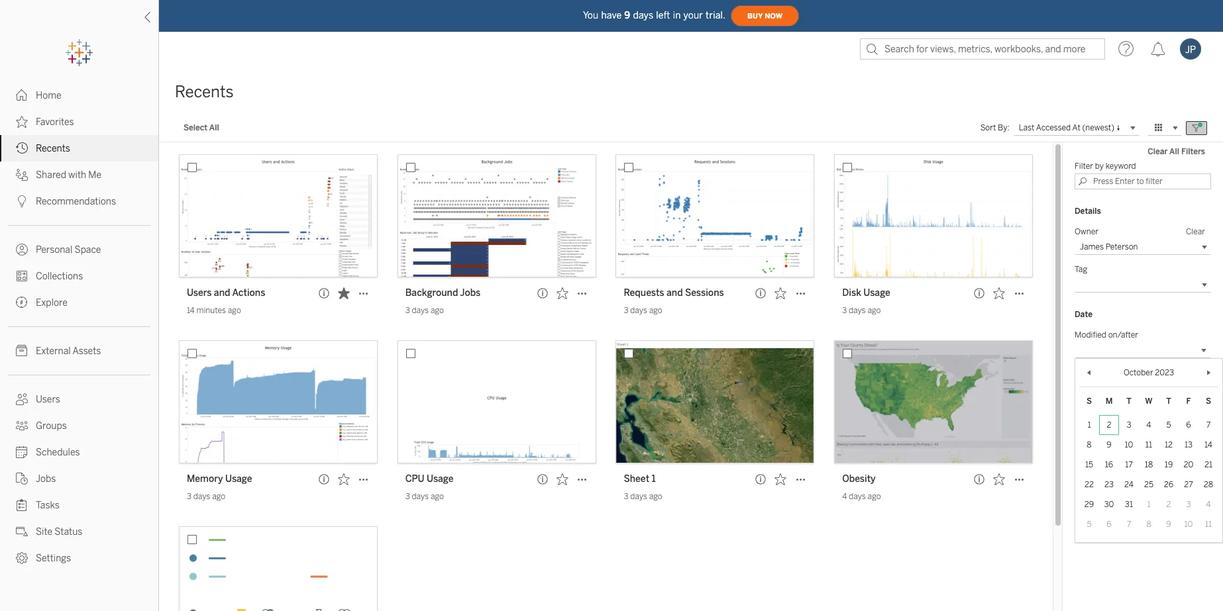 Task type: describe. For each thing, give the bounding box(es) containing it.
1 t column header from the left
[[1119, 392, 1139, 411]]

users for users
[[36, 394, 60, 405]]

created on/after
[[1075, 406, 1135, 415]]

30
[[1104, 500, 1114, 509]]

tuesday, october 10, 2023 cell
[[1119, 435, 1139, 455]]

0 vertical spatial recents
[[175, 82, 234, 101]]

4 days ago
[[842, 492, 881, 502]]

external assets link
[[0, 338, 158, 364]]

days for requests and sessions
[[630, 306, 647, 315]]

sheet
[[624, 474, 649, 485]]

2 s from the left
[[1206, 397, 1211, 406]]

wednesday, october 18, 2023 cell
[[1139, 455, 1159, 475]]

days for disk usage
[[849, 306, 866, 315]]

select
[[184, 123, 207, 133]]

11 for saturday, november 11, 2023 cell
[[1205, 520, 1212, 529]]

sheet 1
[[624, 474, 656, 485]]

users and actions
[[187, 288, 265, 299]]

19
[[1165, 460, 1173, 470]]

october 2023 grid
[[1079, 392, 1218, 535]]

20
[[1184, 460, 1193, 470]]

18
[[1145, 460, 1153, 470]]

schedules
[[36, 447, 80, 458]]

row containing 29
[[1079, 495, 1218, 515]]

tuesday, october 24, 2023 cell
[[1119, 475, 1139, 495]]

25
[[1144, 480, 1153, 490]]

tuesday, october 31, 2023 cell
[[1119, 495, 1139, 515]]

ago for disk
[[868, 306, 881, 315]]

15
[[1085, 460, 1093, 470]]

4 for wednesday, october 4, 2023 cell at the right
[[1146, 421, 1151, 430]]

created on/before
[[1075, 444, 1142, 453]]

external assets
[[36, 346, 101, 357]]

site status
[[36, 527, 82, 538]]

navigation panel element
[[0, 40, 158, 572]]

personal space link
[[0, 237, 158, 263]]

m column header
[[1099, 392, 1119, 411]]

wednesday, november 1, 2023 cell
[[1139, 495, 1159, 515]]

at
[[1072, 123, 1080, 132]]

days for memory usage
[[193, 492, 210, 502]]

2023
[[1155, 368, 1174, 378]]

by text only_f5he34f image for favorites
[[16, 116, 28, 128]]

modified on/after
[[1075, 331, 1138, 340]]

explore link
[[0, 290, 158, 316]]

actions
[[232, 288, 265, 299]]

by text only_f5he34f image for recommendations
[[16, 195, 28, 207]]

ago for sheet
[[649, 492, 662, 502]]

home
[[36, 90, 61, 101]]

5 for sunday, november 5, 2023 cell
[[1087, 520, 1092, 529]]

tuesday, november 7, 2023 cell
[[1119, 515, 1139, 535]]

on/after for modified on/after
[[1108, 331, 1138, 340]]

background jobs
[[405, 288, 481, 299]]

thursday, october 19, 2023 cell
[[1159, 455, 1179, 475]]

t for first the t column header from right
[[1166, 397, 1171, 406]]

sunday, november 5, 2023 cell
[[1079, 515, 1099, 535]]

29
[[1084, 500, 1094, 509]]

site status link
[[0, 519, 158, 545]]

space
[[75, 244, 101, 256]]

personal space
[[36, 244, 101, 256]]

thursday, october 26, 2023 cell
[[1159, 475, 1179, 495]]

13
[[1185, 441, 1193, 450]]

thursday, october 5, 2023 cell
[[1159, 415, 1179, 435]]

friday, october 13, 2023 cell
[[1179, 435, 1199, 455]]

days for background jobs
[[412, 306, 429, 315]]

5 for thursday, october 5, 2023 cell
[[1166, 421, 1171, 430]]

more
[[1075, 489, 1094, 498]]

1 for wednesday, november 1, 2023 cell
[[1147, 500, 1151, 509]]

3 for requests and sessions
[[624, 306, 628, 315]]

site
[[36, 527, 52, 538]]

8 for sunday, october 8, 2023 cell
[[1087, 441, 1092, 450]]

ago for cpu
[[431, 492, 444, 502]]

saturday, october 7, 2023 cell
[[1199, 415, 1218, 435]]

2 for the monday, october 2, 2023 cell
[[1107, 421, 1111, 430]]

monday, october 23, 2023 cell
[[1099, 475, 1119, 495]]

7 for saturday, october 7, 2023 'cell'
[[1206, 421, 1211, 430]]

1 vertical spatial filters
[[1096, 489, 1120, 498]]

thursday, november 2, 2023 cell
[[1159, 495, 1179, 515]]

schedules link
[[0, 439, 158, 466]]

21
[[1204, 460, 1213, 470]]

status
[[54, 527, 82, 538]]

usage for disk usage
[[863, 288, 890, 299]]

3 for background jobs
[[405, 306, 410, 315]]

last
[[1019, 123, 1035, 132]]

1 s from the left
[[1087, 397, 1092, 406]]

6 for monday, november 6, 2023 cell at the bottom right
[[1107, 520, 1112, 529]]

by text only_f5he34f image for users
[[16, 394, 28, 405]]

you
[[583, 10, 599, 21]]

settings link
[[0, 545, 158, 572]]

peterson
[[1106, 242, 1138, 252]]

sort
[[980, 123, 996, 133]]

requests and sessions
[[624, 288, 724, 299]]

0 horizontal spatial 9
[[624, 10, 630, 21]]

usage for memory usage
[[225, 474, 252, 485]]

october 2023 heading
[[1124, 368, 1174, 378]]

3 up friday, november 10, 2023 'cell'
[[1186, 500, 1191, 509]]

on/after for created on/after
[[1105, 406, 1135, 415]]

monday, october 16, 2023 cell
[[1099, 455, 1119, 475]]

my
[[1088, 509, 1099, 519]]

9 for monday, october 9, 2023 cell
[[1107, 441, 1112, 450]]

filter
[[1075, 162, 1093, 171]]

monday, october 30, 2023 cell
[[1099, 495, 1119, 515]]

clear for clear
[[1186, 227, 1205, 237]]

4 for 4 days ago
[[842, 492, 847, 502]]

ago down obesity
[[868, 492, 881, 502]]

collections
[[36, 271, 83, 282]]

sunday, october 22, 2023 cell
[[1079, 475, 1099, 495]]

shared with me
[[36, 170, 101, 181]]

(newest)
[[1082, 123, 1114, 132]]

have
[[601, 10, 622, 21]]

w
[[1145, 397, 1153, 406]]

3 for cpu usage
[[405, 492, 410, 502]]

row containing 8
[[1079, 435, 1218, 455]]

jobs inside jobs link
[[36, 474, 56, 485]]

saturday, october 14, 2023 cell
[[1199, 435, 1218, 455]]

all for select
[[209, 123, 219, 133]]

by text only_f5he34f image for recents
[[16, 142, 28, 154]]

by text only_f5he34f image for home
[[16, 89, 28, 101]]

last accessed at (newest)
[[1019, 123, 1114, 132]]

in
[[673, 10, 681, 21]]

27
[[1184, 480, 1193, 490]]

left
[[656, 10, 670, 21]]

tasks link
[[0, 492, 158, 519]]

cpu usage
[[405, 474, 453, 485]]

disk usage
[[842, 288, 890, 299]]

14 for 14
[[1204, 441, 1212, 450]]

favorites
[[36, 117, 74, 128]]

10 for friday, november 10, 2023 'cell'
[[1184, 520, 1193, 529]]

17
[[1125, 460, 1133, 470]]

usage for cpu usage
[[427, 474, 453, 485]]

w column header
[[1139, 392, 1159, 411]]

26
[[1164, 480, 1173, 490]]

14 for 14 minutes ago
[[187, 306, 195, 315]]

personal
[[36, 244, 72, 256]]

3 days ago for requests
[[624, 306, 662, 315]]

recommendations
[[36, 196, 116, 207]]

6 for 'friday, october 6, 2023' cell at bottom
[[1186, 421, 1191, 430]]

modified for modified on/before
[[1075, 368, 1106, 378]]

october
[[1124, 368, 1153, 378]]

your
[[683, 10, 703, 21]]

by text only_f5he34f image for jobs
[[16, 473, 28, 485]]

october 2023
[[1124, 368, 1174, 378]]

with
[[68, 170, 86, 181]]

sunday, october 29, 2023 cell
[[1079, 495, 1099, 515]]

tag
[[1075, 265, 1087, 274]]

modified on/before
[[1075, 368, 1145, 378]]

on/before for created on/before
[[1105, 444, 1142, 453]]

my favorites
[[1088, 509, 1132, 519]]

m
[[1106, 397, 1113, 406]]

last accessed at (newest) button
[[1014, 120, 1140, 136]]

disk
[[842, 288, 861, 299]]

james peterson
[[1080, 242, 1138, 252]]

clear all filters button
[[1142, 144, 1211, 160]]

clear button
[[1180, 225, 1211, 239]]

tuesday, october 3, 2023 cell
[[1119, 415, 1139, 435]]

tasks
[[36, 500, 60, 511]]

by text only_f5he34f image for explore
[[16, 297, 28, 309]]

saturday, november 11, 2023 cell
[[1199, 515, 1218, 535]]

ago for memory
[[212, 492, 225, 502]]

shared
[[36, 170, 66, 181]]



Task type: vqa. For each thing, say whether or not it's contained in the screenshot.
CPU Usage 3
yes



Task type: locate. For each thing, give the bounding box(es) containing it.
0 vertical spatial 1
[[1087, 421, 1091, 430]]

days for cpu usage
[[412, 492, 429, 502]]

s left m
[[1087, 397, 1092, 406]]

0 vertical spatial 14
[[187, 306, 195, 315]]

0 vertical spatial created
[[1075, 406, 1104, 415]]

1 horizontal spatial 5
[[1166, 421, 1171, 430]]

s column header right f
[[1199, 392, 1218, 411]]

days down sheet 1
[[630, 492, 647, 502]]

2 s column header from the left
[[1199, 392, 1218, 411]]

details
[[1075, 207, 1101, 216]]

users
[[187, 288, 212, 299], [36, 394, 60, 405]]

1 horizontal spatial 10
[[1184, 520, 1193, 529]]

5 by text only_f5he34f image from the top
[[16, 270, 28, 282]]

2 down created on/after
[[1107, 421, 1111, 430]]

wednesday, october 4, 2023 cell
[[1139, 415, 1159, 435]]

1 vertical spatial 7
[[1127, 520, 1131, 529]]

14 left the minutes
[[187, 306, 195, 315]]

by text only_f5he34f image inside personal space link
[[16, 244, 28, 256]]

requests
[[624, 288, 664, 299]]

16
[[1105, 460, 1113, 470]]

clear all filters
[[1148, 147, 1205, 156]]

created
[[1075, 406, 1104, 415], [1075, 444, 1104, 453]]

friday, october 6, 2023 cell
[[1179, 415, 1199, 435]]

5 inside cell
[[1166, 421, 1171, 430]]

11 down saturday, november 4, 2023 cell
[[1205, 520, 1212, 529]]

filters up 30
[[1096, 489, 1120, 498]]

1 horizontal spatial jobs
[[460, 288, 481, 299]]

2 t from the left
[[1166, 397, 1171, 406]]

wednesday, october 25, 2023 cell
[[1139, 475, 1159, 495]]

buy
[[747, 12, 763, 20]]

0 horizontal spatial t
[[1126, 397, 1131, 406]]

6 row from the top
[[1079, 515, 1218, 535]]

days left left
[[633, 10, 653, 21]]

0 vertical spatial users
[[187, 288, 212, 299]]

all right select
[[209, 123, 219, 133]]

14 minutes ago
[[187, 306, 241, 315]]

by:
[[998, 123, 1010, 133]]

by text only_f5he34f image
[[16, 169, 28, 181], [16, 195, 28, 207], [16, 345, 28, 357], [16, 473, 28, 485], [16, 553, 28, 564]]

days for obesity
[[849, 492, 866, 502]]

1 horizontal spatial t column header
[[1159, 392, 1179, 411]]

t column header left f
[[1159, 392, 1179, 411]]

by text only_f5he34f image inside site status link
[[16, 526, 28, 538]]

0 horizontal spatial 5
[[1087, 520, 1092, 529]]

1 vertical spatial recents
[[36, 143, 70, 154]]

0 horizontal spatial 2
[[1107, 421, 1111, 430]]

0 horizontal spatial filters
[[1096, 489, 1120, 498]]

1 vertical spatial modified
[[1075, 368, 1106, 378]]

groups link
[[0, 413, 158, 439]]

clear
[[1148, 147, 1168, 156], [1186, 227, 1205, 237]]

filters
[[1181, 147, 1205, 156], [1096, 489, 1120, 498]]

modified up m
[[1075, 368, 1106, 378]]

1 vertical spatial created
[[1075, 444, 1104, 453]]

9 for thursday, november 9, 2023 cell
[[1166, 520, 1171, 529]]

modified for modified on/after
[[1075, 331, 1106, 340]]

days down cpu at the bottom of page
[[412, 492, 429, 502]]

1 horizontal spatial 7
[[1206, 421, 1211, 430]]

by text only_f5he34f image for settings
[[16, 553, 28, 564]]

2 row from the top
[[1079, 435, 1218, 455]]

users up the minutes
[[187, 288, 212, 299]]

memory
[[187, 474, 223, 485]]

0 horizontal spatial jobs
[[36, 474, 56, 485]]

1 vertical spatial 6
[[1107, 520, 1112, 529]]

10 for tuesday, october 10, 2023 cell
[[1125, 441, 1133, 450]]

7 for tuesday, november 7, 2023 "cell"
[[1127, 520, 1131, 529]]

10
[[1125, 441, 1133, 450], [1184, 520, 1193, 529]]

23
[[1104, 480, 1114, 490]]

home link
[[0, 82, 158, 109]]

ago for users
[[228, 306, 241, 315]]

1 horizontal spatial and
[[666, 288, 683, 299]]

7
[[1206, 421, 1211, 430], [1127, 520, 1131, 529]]

friday, october 20, 2023 cell
[[1179, 455, 1199, 475]]

8 right tuesday, november 7, 2023 "cell"
[[1146, 520, 1151, 529]]

explore
[[36, 297, 67, 309]]

1 vertical spatial 2
[[1166, 500, 1171, 509]]

0 horizontal spatial usage
[[225, 474, 252, 485]]

1 horizontal spatial filters
[[1181, 147, 1205, 156]]

0 horizontal spatial s
[[1087, 397, 1092, 406]]

3 days ago for disk
[[842, 306, 881, 315]]

users inside main navigation. press the up and down arrow keys to access links. element
[[36, 394, 60, 405]]

groups
[[36, 421, 67, 432]]

1 horizontal spatial 11
[[1205, 520, 1212, 529]]

ago down background
[[431, 306, 444, 315]]

on/before up 17
[[1105, 444, 1142, 453]]

james peterson button
[[1075, 239, 1211, 255]]

1 t from the left
[[1126, 397, 1131, 406]]

filters inside button
[[1181, 147, 1205, 156]]

monday, october 2, 2023 cell
[[1099, 415, 1119, 435]]

days down memory
[[193, 492, 210, 502]]

main navigation. press the up and down arrow keys to access links. element
[[0, 82, 158, 572]]

obesity
[[842, 474, 876, 485]]

users for users and actions
[[187, 288, 212, 299]]

t
[[1126, 397, 1131, 406], [1166, 397, 1171, 406]]

usage right disk
[[863, 288, 890, 299]]

1 horizontal spatial 8
[[1146, 520, 1151, 529]]

ago
[[228, 306, 241, 315], [431, 306, 444, 315], [649, 306, 662, 315], [868, 306, 881, 315], [212, 492, 225, 502], [431, 492, 444, 502], [649, 492, 662, 502], [868, 492, 881, 502]]

28
[[1204, 480, 1213, 490]]

3 down cpu at the bottom of page
[[405, 492, 410, 502]]

11 inside cell
[[1145, 441, 1152, 450]]

10 inside 'cell'
[[1184, 520, 1193, 529]]

1 right sheet
[[652, 474, 656, 485]]

more filters
[[1075, 489, 1120, 498]]

3 days ago for background
[[405, 306, 444, 315]]

3 for disk usage
[[842, 306, 847, 315]]

1 for sunday, october 1, 2023 cell
[[1087, 421, 1091, 430]]

0 horizontal spatial s column header
[[1079, 392, 1099, 411]]

0 horizontal spatial 6
[[1107, 520, 1112, 529]]

10 inside cell
[[1125, 441, 1133, 450]]

2
[[1107, 421, 1111, 430], [1166, 500, 1171, 509]]

sort by:
[[980, 123, 1010, 133]]

0 horizontal spatial and
[[214, 288, 230, 299]]

row containing 22
[[1079, 475, 1218, 495]]

8 for wednesday, november 8, 2023 cell
[[1146, 520, 1151, 529]]

usage right memory
[[225, 474, 252, 485]]

row header
[[1079, 392, 1218, 411]]

recents inside main navigation. press the up and down arrow keys to access links. element
[[36, 143, 70, 154]]

1 horizontal spatial recents
[[175, 82, 234, 101]]

10 left saturday, november 11, 2023 cell
[[1184, 520, 1193, 529]]

trial.
[[706, 10, 726, 21]]

by text only_f5he34f image for shared with me
[[16, 169, 28, 181]]

s column header
[[1079, 392, 1099, 411], [1199, 392, 1218, 411]]

1
[[1087, 421, 1091, 430], [652, 474, 656, 485], [1147, 500, 1151, 509]]

1 modified from the top
[[1075, 331, 1106, 340]]

6 inside cell
[[1186, 421, 1191, 430]]

by text only_f5he34f image inside "collections" link
[[16, 270, 28, 282]]

1 vertical spatial all
[[1169, 147, 1179, 156]]

friday, october 27, 2023 cell
[[1179, 475, 1199, 495]]

by text only_f5he34f image inside jobs link
[[16, 473, 28, 485]]

0 horizontal spatial 4
[[842, 492, 847, 502]]

9 right the have at the top of the page
[[624, 10, 630, 21]]

t left w
[[1126, 397, 1131, 406]]

1 horizontal spatial s
[[1206, 397, 1211, 406]]

favorites
[[1101, 509, 1132, 519]]

row containing 1
[[1079, 415, 1218, 435]]

days down obesity
[[849, 492, 866, 502]]

t column header left w
[[1119, 392, 1139, 411]]

on/before for modified on/before
[[1108, 368, 1145, 378]]

1 created from the top
[[1075, 406, 1104, 415]]

0 vertical spatial jobs
[[460, 288, 481, 299]]

all inside select all button
[[209, 123, 219, 133]]

3 by text only_f5he34f image from the top
[[16, 142, 28, 154]]

6 inside cell
[[1107, 520, 1112, 529]]

1 vertical spatial on/after
[[1105, 406, 1135, 415]]

8 by text only_f5he34f image from the top
[[16, 420, 28, 432]]

2 and from the left
[[666, 288, 683, 299]]

thursday, october 12, 2023 cell
[[1159, 435, 1179, 455]]

0 vertical spatial 10
[[1125, 441, 1133, 450]]

1 vertical spatial 5
[[1087, 520, 1092, 529]]

wednesday, october 11, 2023 cell
[[1139, 435, 1159, 455]]

3 right the monday, october 2, 2023 cell
[[1127, 421, 1131, 430]]

created up 15
[[1075, 444, 1104, 453]]

9 by text only_f5he34f image from the top
[[16, 447, 28, 458]]

buy now
[[747, 12, 783, 20]]

5 row from the top
[[1079, 495, 1218, 515]]

and for actions
[[214, 288, 230, 299]]

jobs right background
[[460, 288, 481, 299]]

thursday, november 9, 2023 cell
[[1159, 515, 1179, 535]]

days down disk
[[849, 306, 866, 315]]

0 horizontal spatial users
[[36, 394, 60, 405]]

assets
[[72, 346, 101, 357]]

1 vertical spatial 8
[[1146, 520, 1151, 529]]

on/before down modified on/after text field
[[1108, 368, 1145, 378]]

3 days ago down memory
[[187, 492, 225, 502]]

3 days ago for cpu
[[405, 492, 444, 502]]

11 left the 12
[[1145, 441, 1152, 450]]

all up filter by keyword text box
[[1169, 147, 1179, 156]]

0 horizontal spatial recents
[[36, 143, 70, 154]]

3 days ago down sheet 1
[[624, 492, 662, 502]]

0 horizontal spatial t column header
[[1119, 392, 1139, 411]]

3 down background
[[405, 306, 410, 315]]

me
[[88, 170, 101, 181]]

by text only_f5he34f image inside favorites link
[[16, 116, 28, 128]]

on/after
[[1108, 331, 1138, 340], [1105, 406, 1135, 415]]

by text only_f5he34f image inside the "schedules" link
[[16, 447, 28, 458]]

2 horizontal spatial 4
[[1206, 500, 1211, 509]]

14 inside cell
[[1204, 441, 1212, 450]]

3 for sheet 1
[[624, 492, 628, 502]]

3 days ago down background
[[405, 306, 444, 315]]

f
[[1186, 397, 1191, 406]]

t right w 'column header'
[[1166, 397, 1171, 406]]

Filter by keyword text field
[[1075, 174, 1211, 189]]

recents up select all button
[[175, 82, 234, 101]]

4 by text only_f5he34f image from the top
[[16, 244, 28, 256]]

6 left saturday, october 7, 2023 'cell'
[[1186, 421, 1191, 430]]

1 vertical spatial clear
[[1186, 227, 1205, 237]]

1 by text only_f5he34f image from the top
[[16, 89, 28, 101]]

3 down memory
[[187, 492, 191, 502]]

14 right friday, october 13, 2023 cell
[[1204, 441, 1212, 450]]

2 horizontal spatial 1
[[1147, 500, 1151, 509]]

3 for memory usage
[[187, 492, 191, 502]]

1 vertical spatial 10
[[1184, 520, 1193, 529]]

7 down favorites
[[1127, 520, 1131, 529]]

clear down grid view icon
[[1148, 147, 1168, 156]]

5 down my
[[1087, 520, 1092, 529]]

7 right 'friday, october 6, 2023' cell at bottom
[[1206, 421, 1211, 430]]

collections link
[[0, 263, 158, 290]]

9 left friday, november 10, 2023 'cell'
[[1166, 520, 1171, 529]]

7 inside "cell"
[[1127, 520, 1131, 529]]

3 days ago down requests
[[624, 306, 662, 315]]

f column header
[[1179, 392, 1199, 411]]

11 by text only_f5he34f image from the top
[[16, 526, 28, 538]]

9 left tuesday, october 10, 2023 cell
[[1107, 441, 1112, 450]]

and up 14 minutes ago
[[214, 288, 230, 299]]

jobs link
[[0, 466, 158, 492]]

created left m
[[1075, 406, 1104, 415]]

0 vertical spatial filters
[[1181, 147, 1205, 156]]

11 for wednesday, october 11, 2023 cell
[[1145, 441, 1152, 450]]

james
[[1080, 242, 1104, 252]]

created for created on/after
[[1075, 406, 1104, 415]]

1 horizontal spatial 9
[[1107, 441, 1112, 450]]

2 right wednesday, november 1, 2023 cell
[[1166, 500, 1171, 509]]

11 inside cell
[[1205, 520, 1212, 529]]

0 vertical spatial 11
[[1145, 441, 1152, 450]]

4
[[1146, 421, 1151, 430], [842, 492, 847, 502], [1206, 500, 1211, 509]]

users up groups
[[36, 394, 60, 405]]

ago for background
[[431, 306, 444, 315]]

1 horizontal spatial 4
[[1146, 421, 1151, 430]]

0 vertical spatial 2
[[1107, 421, 1111, 430]]

sunday, october 15, 2023 cell
[[1079, 455, 1099, 475]]

saturday, october 28, 2023 cell
[[1199, 475, 1218, 495]]

0 vertical spatial 8
[[1087, 441, 1092, 450]]

users link
[[0, 386, 158, 413]]

8
[[1087, 441, 1092, 450], [1146, 520, 1151, 529]]

friday, november 3, 2023 cell
[[1179, 495, 1199, 515]]

4 down obesity
[[842, 492, 847, 502]]

1 horizontal spatial usage
[[427, 474, 453, 485]]

recents up shared
[[36, 143, 70, 154]]

1 horizontal spatial clear
[[1186, 227, 1205, 237]]

external
[[36, 346, 71, 357]]

all for clear
[[1169, 147, 1179, 156]]

monday, october 9, 2023 cell
[[1099, 435, 1119, 455]]

2 vertical spatial 1
[[1147, 500, 1151, 509]]

2 inside cell
[[1107, 421, 1111, 430]]

by text only_f5he34f image for schedules
[[16, 447, 28, 458]]

t for 2nd the t column header from the right
[[1126, 397, 1131, 406]]

6 down my favorites
[[1107, 520, 1112, 529]]

3 days ago down the cpu usage
[[405, 492, 444, 502]]

tuesday, october 17, 2023 cell
[[1119, 455, 1139, 475]]

saturday, october 21, 2023 cell
[[1199, 455, 1218, 475]]

modified down the date
[[1075, 331, 1106, 340]]

ago down requests
[[649, 306, 662, 315]]

Search for views, metrics, workbooks, and more text field
[[860, 38, 1105, 60]]

wednesday, november 8, 2023 cell
[[1139, 515, 1159, 535]]

3 down disk
[[842, 306, 847, 315]]

5 inside cell
[[1087, 520, 1092, 529]]

4 for saturday, november 4, 2023 cell
[[1206, 500, 1211, 509]]

by text only_f5he34f image inside groups link
[[16, 420, 28, 432]]

row header containing s
[[1079, 392, 1218, 411]]

ago for requests
[[649, 306, 662, 315]]

1 vertical spatial 14
[[1204, 441, 1212, 450]]

grid view image
[[1153, 122, 1165, 134]]

by text only_f5he34f image inside the explore link
[[16, 297, 28, 309]]

minutes
[[196, 306, 226, 315]]

jobs up tasks
[[36, 474, 56, 485]]

2 horizontal spatial 9
[[1166, 520, 1171, 529]]

row containing 15
[[1079, 455, 1218, 475]]

4 row from the top
[[1079, 475, 1218, 495]]

1 vertical spatial users
[[36, 394, 60, 405]]

0 horizontal spatial 14
[[187, 306, 195, 315]]

sunday, october 1, 2023 cell
[[1079, 415, 1099, 435]]

3
[[405, 306, 410, 315], [624, 306, 628, 315], [842, 306, 847, 315], [1127, 421, 1131, 430], [187, 492, 191, 502], [405, 492, 410, 502], [624, 492, 628, 502], [1186, 500, 1191, 509]]

0 vertical spatial modified
[[1075, 331, 1106, 340]]

0 horizontal spatial 1
[[652, 474, 656, 485]]

row
[[1079, 415, 1218, 435], [1079, 435, 1218, 455], [1079, 455, 1218, 475], [1079, 475, 1218, 495], [1079, 495, 1218, 515], [1079, 515, 1218, 535]]

1 vertical spatial jobs
[[36, 474, 56, 485]]

t column header
[[1119, 392, 1139, 411], [1159, 392, 1179, 411]]

by text only_f5he34f image inside external assets link
[[16, 345, 28, 357]]

3 days ago for memory
[[187, 492, 225, 502]]

10 by text only_f5he34f image from the top
[[16, 500, 28, 511]]

s right f
[[1206, 397, 1211, 406]]

2 for thursday, november 2, 2023 cell at the right of the page
[[1166, 500, 1171, 509]]

0 horizontal spatial 10
[[1125, 441, 1133, 450]]

by text only_f5he34f image for groups
[[16, 420, 28, 432]]

sessions
[[685, 288, 724, 299]]

2 by text only_f5he34f image from the top
[[16, 195, 28, 207]]

by text only_f5he34f image inside the users link
[[16, 394, 28, 405]]

days for sheet 1
[[630, 492, 647, 502]]

7 inside 'cell'
[[1206, 421, 1211, 430]]

3 by text only_f5he34f image from the top
[[16, 345, 28, 357]]

14
[[187, 306, 195, 315], [1204, 441, 1212, 450]]

12
[[1165, 441, 1173, 450]]

2 t column header from the left
[[1159, 392, 1179, 411]]

1 left the monday, october 2, 2023 cell
[[1087, 421, 1091, 430]]

by text only_f5he34f image for site status
[[16, 526, 28, 538]]

ago down the cpu usage
[[431, 492, 444, 502]]

usage right cpu at the bottom of page
[[427, 474, 453, 485]]

row containing 5
[[1079, 515, 1218, 535]]

0 horizontal spatial all
[[209, 123, 219, 133]]

ago down sheet 1
[[649, 492, 662, 502]]

0 vertical spatial 7
[[1206, 421, 1211, 430]]

select all
[[184, 123, 219, 133]]

1 and from the left
[[214, 288, 230, 299]]

1 vertical spatial 9
[[1107, 441, 1112, 450]]

by text only_f5he34f image for external assets
[[16, 345, 28, 357]]

1 horizontal spatial all
[[1169, 147, 1179, 156]]

1 horizontal spatial 1
[[1087, 421, 1091, 430]]

friday, november 10, 2023 cell
[[1179, 515, 1199, 535]]

by text only_f5he34f image inside recommendations link
[[16, 195, 28, 207]]

cpu
[[405, 474, 424, 485]]

3 days ago
[[405, 306, 444, 315], [624, 306, 662, 315], [842, 306, 881, 315], [187, 492, 225, 502], [405, 492, 444, 502], [624, 492, 662, 502]]

6
[[1186, 421, 1191, 430], [1107, 520, 1112, 529]]

1 horizontal spatial 6
[[1186, 421, 1191, 430]]

and left sessions
[[666, 288, 683, 299]]

clear up james peterson popup button
[[1186, 227, 1205, 237]]

1 vertical spatial on/before
[[1105, 444, 1142, 453]]

4 up saturday, november 11, 2023 cell
[[1206, 500, 1211, 509]]

by text only_f5he34f image inside tasks link
[[16, 500, 28, 511]]

8 up 15
[[1087, 441, 1092, 450]]

9
[[624, 10, 630, 21], [1107, 441, 1112, 450], [1166, 520, 1171, 529]]

1 by text only_f5he34f image from the top
[[16, 169, 28, 181]]

filters up filter by keyword text box
[[1181, 147, 1205, 156]]

sunday, october 8, 2023 cell
[[1079, 435, 1099, 455]]

5 right wednesday, october 4, 2023 cell at the right
[[1166, 421, 1171, 430]]

Modified on/after text field
[[1075, 343, 1211, 358]]

7 by text only_f5he34f image from the top
[[16, 394, 28, 405]]

by text only_f5he34f image for collections
[[16, 270, 28, 282]]

0 horizontal spatial 11
[[1145, 441, 1152, 450]]

s column header left m
[[1079, 392, 1099, 411]]

by text only_f5he34f image
[[16, 89, 28, 101], [16, 116, 28, 128], [16, 142, 28, 154], [16, 244, 28, 256], [16, 270, 28, 282], [16, 297, 28, 309], [16, 394, 28, 405], [16, 420, 28, 432], [16, 447, 28, 458], [16, 500, 28, 511], [16, 526, 28, 538]]

0 vertical spatial on/after
[[1108, 331, 1138, 340]]

2 inside cell
[[1166, 500, 1171, 509]]

saturday, november 4, 2023 cell
[[1199, 495, 1218, 515]]

3 days ago for sheet
[[624, 492, 662, 502]]

ago down disk usage
[[868, 306, 881, 315]]

3 row from the top
[[1079, 455, 1218, 475]]

ago down users and actions
[[228, 306, 241, 315]]

3 days ago down disk usage
[[842, 306, 881, 315]]

4 left thursday, october 5, 2023 cell
[[1146, 421, 1151, 430]]

1 s column header from the left
[[1079, 392, 1099, 411]]

0 vertical spatial all
[[209, 123, 219, 133]]

shared with me link
[[0, 162, 158, 188]]

now
[[765, 12, 783, 20]]

created for created on/before
[[1075, 444, 1104, 453]]

1 up wednesday, november 8, 2023 cell
[[1147, 500, 1151, 509]]

5 by text only_f5he34f image from the top
[[16, 553, 28, 564]]

1 vertical spatial 1
[[652, 474, 656, 485]]

monday, november 6, 2023 cell
[[1099, 515, 1119, 535]]

days
[[633, 10, 653, 21], [412, 306, 429, 315], [630, 306, 647, 315], [849, 306, 866, 315], [193, 492, 210, 502], [412, 492, 429, 502], [630, 492, 647, 502], [849, 492, 866, 502]]

0 vertical spatial 6
[[1186, 421, 1191, 430]]

and for sessions
[[666, 288, 683, 299]]

2 by text only_f5he34f image from the top
[[16, 116, 28, 128]]

by text only_f5he34f image for personal space
[[16, 244, 28, 256]]

2 created from the top
[[1075, 444, 1104, 453]]

0 vertical spatial clear
[[1148, 147, 1168, 156]]

clear for clear all filters
[[1148, 147, 1168, 156]]

1 vertical spatial 11
[[1205, 520, 1212, 529]]

by text only_f5he34f image inside recents link
[[16, 142, 28, 154]]

background
[[405, 288, 458, 299]]

recents link
[[0, 135, 158, 162]]

1 horizontal spatial s column header
[[1199, 392, 1218, 411]]

1 horizontal spatial 14
[[1204, 441, 1212, 450]]

0 horizontal spatial clear
[[1148, 147, 1168, 156]]

31
[[1125, 500, 1133, 509]]

all inside clear all filters button
[[1169, 147, 1179, 156]]

by text only_f5he34f image for tasks
[[16, 500, 28, 511]]

recommendations link
[[0, 188, 158, 215]]

4 by text only_f5he34f image from the top
[[16, 473, 28, 485]]

10 right monday, october 9, 2023 cell
[[1125, 441, 1133, 450]]

0 vertical spatial on/before
[[1108, 368, 1145, 378]]

ago down memory usage
[[212, 492, 225, 502]]

1 horizontal spatial 2
[[1166, 500, 1171, 509]]

by text only_f5he34f image inside home link
[[16, 89, 28, 101]]

2 horizontal spatial usage
[[863, 288, 890, 299]]

by
[[1095, 162, 1104, 171]]

1 horizontal spatial t
[[1166, 397, 1171, 406]]

by text only_f5he34f image inside shared with me link
[[16, 169, 28, 181]]

1 horizontal spatial users
[[187, 288, 212, 299]]

0 vertical spatial 9
[[624, 10, 630, 21]]

days down requests
[[630, 306, 647, 315]]

2 modified from the top
[[1075, 368, 1106, 378]]

days down background
[[412, 306, 429, 315]]

recents
[[175, 82, 234, 101], [36, 143, 70, 154]]

0 horizontal spatial 8
[[1087, 441, 1092, 450]]

6 by text only_f5he34f image from the top
[[16, 297, 28, 309]]

1 row from the top
[[1079, 415, 1218, 435]]

3 down sheet
[[624, 492, 628, 502]]

by text only_f5he34f image inside 'settings' link
[[16, 553, 28, 564]]

0 vertical spatial 5
[[1166, 421, 1171, 430]]

3 down requests
[[624, 306, 628, 315]]

0 horizontal spatial 7
[[1127, 520, 1131, 529]]

2 vertical spatial 9
[[1166, 520, 1171, 529]]

favorites link
[[0, 109, 158, 135]]

22
[[1085, 480, 1094, 490]]



